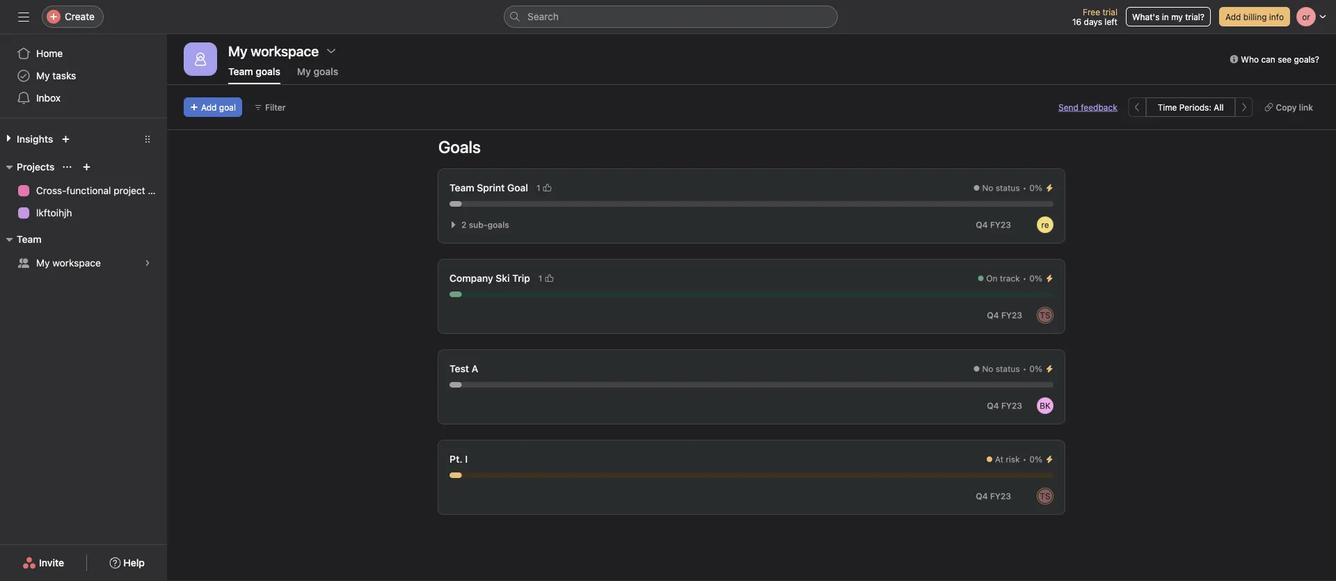 Task type: vqa. For each thing, say whether or not it's contained in the screenshot.
save options icon
no



Task type: locate. For each thing, give the bounding box(es) containing it.
2 no status from the top
[[983, 364, 1020, 374]]

0 vertical spatial add
[[1226, 12, 1242, 22]]

team inside team goals link
[[228, 66, 253, 77]]

0 horizontal spatial add
[[201, 102, 217, 112]]

3 • 0% from the top
[[1023, 364, 1043, 374]]

1 vertical spatial no
[[983, 364, 994, 374]]

1 no status from the top
[[983, 183, 1020, 193]]

1 • 0% from the top
[[1023, 183, 1043, 193]]

0 vertical spatial 1
[[537, 183, 541, 193]]

invite
[[39, 557, 64, 569]]

1 vertical spatial no status
[[983, 364, 1020, 374]]

send feedback link
[[1059, 101, 1118, 113]]

add left billing
[[1226, 12, 1242, 22]]

q4 fy23 button down on track
[[981, 306, 1029, 325]]

goals inside team goals link
[[256, 66, 281, 77]]

tasks
[[52, 70, 76, 81]]

re button
[[1037, 217, 1054, 233]]

lkftoihjh link
[[8, 202, 159, 224]]

no for 2 sub-goals button
[[983, 183, 994, 193]]

ts button for pt. i
[[1037, 488, 1054, 505]]

copy link button
[[1259, 97, 1320, 117]]

ts button
[[1037, 307, 1054, 324], [1037, 488, 1054, 505]]

3 0% from the top
[[1030, 364, 1043, 374]]

goals?
[[1295, 54, 1320, 64]]

no status
[[983, 183, 1020, 193], [983, 364, 1020, 374]]

company ski trip
[[450, 273, 530, 284]]

what's
[[1133, 12, 1160, 22]]

copy link
[[1277, 102, 1314, 112]]

0%
[[1030, 183, 1043, 193], [1030, 274, 1043, 283], [1030, 364, 1043, 374], [1030, 455, 1043, 464]]

a
[[472, 363, 479, 375]]

projects element
[[0, 155, 167, 227]]

1 vertical spatial 1
[[539, 274, 543, 283]]

on track
[[987, 274, 1020, 283]]

add
[[1226, 12, 1242, 22], [201, 102, 217, 112]]

• 0%
[[1023, 183, 1043, 193], [1023, 274, 1043, 283], [1023, 364, 1043, 374], [1023, 455, 1043, 464]]

1 horizontal spatial goals
[[314, 66, 338, 77]]

time periods: all button
[[1147, 97, 1236, 117]]

team for team goals
[[228, 66, 253, 77]]

• 0% right track
[[1023, 274, 1043, 283]]

in
[[1163, 12, 1170, 22]]

q4 fy23 for risk
[[976, 492, 1012, 501]]

what's in my trial?
[[1133, 12, 1205, 22]]

q4 fy23 down at
[[976, 492, 1012, 501]]

project
[[114, 185, 145, 196]]

pt. i
[[450, 454, 468, 465]]

fy23 left "bk"
[[1002, 401, 1023, 411]]

show options image
[[326, 45, 337, 56]]

hide sidebar image
[[18, 11, 29, 22]]

invite button
[[13, 551, 73, 576]]

send
[[1059, 102, 1079, 112]]

q4 fy23 left "bk"
[[988, 401, 1023, 411]]

0% right track
[[1030, 274, 1043, 283]]

• for team sprint goal
[[1023, 183, 1027, 193]]

1 vertical spatial team
[[450, 182, 475, 194]]

2 horizontal spatial team
[[450, 182, 475, 194]]

0% up bk "button"
[[1030, 364, 1043, 374]]

q4 fy23 button left "bk"
[[981, 396, 1029, 416]]

my down the team dropdown button
[[36, 257, 50, 269]]

1 0% from the top
[[1030, 183, 1043, 193]]

time periods: all
[[1158, 102, 1224, 112]]

team down the lkftoihjh
[[17, 234, 42, 245]]

1 for company ski trip
[[539, 274, 543, 283]]

no
[[983, 183, 994, 193], [983, 364, 994, 374]]

q4 fy23 for track
[[988, 311, 1023, 320]]

filter button
[[248, 97, 292, 117]]

q4 fy23 left re
[[976, 220, 1012, 230]]

add for add billing info
[[1226, 12, 1242, 22]]

0% up re
[[1030, 183, 1043, 193]]

add goal
[[201, 102, 236, 112]]

sprint
[[477, 182, 505, 194]]

q4 fy23 button for status
[[981, 396, 1029, 416]]

team goals
[[228, 66, 281, 77]]

team left sprint
[[450, 182, 475, 194]]

0 vertical spatial 1 button
[[534, 181, 555, 195]]

2 status from the top
[[996, 364, 1020, 374]]

1 vertical spatial ts
[[1040, 492, 1051, 501]]

2 • 0% from the top
[[1023, 274, 1043, 283]]

at risk
[[996, 455, 1020, 464]]

status for 2 sub-goals button
[[996, 183, 1020, 193]]

q4 fy23 button down at
[[970, 487, 1018, 506]]

2 ts button from the top
[[1037, 488, 1054, 505]]

days
[[1084, 17, 1103, 26]]

add goal button
[[184, 97, 242, 117]]

add billing info button
[[1220, 7, 1291, 26]]

• for company ski trip
[[1023, 274, 1027, 283]]

1 button right trip
[[536, 272, 557, 285]]

2 no from the top
[[983, 364, 994, 374]]

1 • from the top
[[1023, 183, 1027, 193]]

new image
[[62, 135, 70, 143]]

2 horizontal spatial goals
[[488, 220, 510, 230]]

1 ts button from the top
[[1037, 307, 1054, 324]]

1 vertical spatial add
[[201, 102, 217, 112]]

search list box
[[504, 6, 838, 28]]

0 horizontal spatial goals
[[256, 66, 281, 77]]

1 button
[[534, 181, 555, 195], [536, 272, 557, 285]]

4 • 0% from the top
[[1023, 455, 1043, 464]]

fy23 for track
[[1002, 311, 1023, 320]]

ski
[[496, 273, 510, 284]]

left
[[1105, 17, 1118, 26]]

• 0% up bk "button"
[[1023, 364, 1043, 374]]

all
[[1214, 102, 1224, 112]]

i
[[465, 454, 468, 465]]

fy23 down at
[[991, 492, 1012, 501]]

see
[[1278, 54, 1292, 64]]

my inside 'link'
[[36, 257, 50, 269]]

my workspace
[[228, 42, 319, 59]]

0 horizontal spatial team
[[17, 234, 42, 245]]

• 0% right risk on the bottom of the page
[[1023, 455, 1043, 464]]

0% right risk on the bottom of the page
[[1030, 455, 1043, 464]]

no for q4 fy23 dropdown button related to status
[[983, 364, 994, 374]]

0 vertical spatial no
[[983, 183, 994, 193]]

my down my workspace
[[297, 66, 311, 77]]

1 button for team sprint goal
[[534, 181, 555, 195]]

my for my tasks
[[36, 70, 50, 81]]

2 0% from the top
[[1030, 274, 1043, 283]]

0 vertical spatial no status
[[983, 183, 1020, 193]]

• 0% up re
[[1023, 183, 1043, 193]]

1 ts from the top
[[1040, 311, 1051, 320]]

my
[[1172, 12, 1184, 22]]

4 0% from the top
[[1030, 455, 1043, 464]]

1 horizontal spatial team
[[228, 66, 253, 77]]

add left goal
[[201, 102, 217, 112]]

goals right "2"
[[488, 220, 510, 230]]

1 vertical spatial status
[[996, 364, 1020, 374]]

q4 fy23 down on track
[[988, 311, 1023, 320]]

goals
[[439, 137, 481, 157]]

team up goal
[[228, 66, 253, 77]]

goals down my workspace
[[256, 66, 281, 77]]

0 vertical spatial ts button
[[1037, 307, 1054, 324]]

1 button right goal
[[534, 181, 555, 195]]

0% for pt. i
[[1030, 455, 1043, 464]]

1 no from the top
[[983, 183, 994, 193]]

0 vertical spatial status
[[996, 183, 1020, 193]]

• for pt. i
[[1023, 455, 1027, 464]]

my
[[297, 66, 311, 77], [36, 70, 50, 81], [36, 257, 50, 269]]

2 vertical spatial team
[[17, 234, 42, 245]]

1 right goal
[[537, 183, 541, 193]]

1 status from the top
[[996, 183, 1020, 193]]

1 right trip
[[539, 274, 543, 283]]

insights button
[[0, 132, 53, 146]]

my inside global element
[[36, 70, 50, 81]]

1 vertical spatial ts button
[[1037, 488, 1054, 505]]

send feedback
[[1059, 102, 1118, 112]]

my left tasks
[[36, 70, 50, 81]]

1 vertical spatial 1 button
[[536, 272, 557, 285]]

goals down show options image
[[314, 66, 338, 77]]

track
[[1000, 274, 1020, 283]]

help button
[[100, 551, 154, 576]]

q4
[[976, 220, 988, 230], [988, 311, 1000, 320], [988, 401, 1000, 411], [976, 492, 988, 501]]

1 horizontal spatial add
[[1226, 12, 1242, 22]]

bk button
[[1037, 398, 1054, 414]]

2 sub-goals
[[462, 220, 510, 230]]

ts
[[1040, 311, 1051, 320], [1040, 492, 1051, 501]]

goal
[[508, 182, 528, 194]]

0 vertical spatial ts
[[1040, 311, 1051, 320]]

goals inside my goals link
[[314, 66, 338, 77]]

team
[[228, 66, 253, 77], [450, 182, 475, 194], [17, 234, 42, 245]]

4 • from the top
[[1023, 455, 1027, 464]]

create button
[[42, 6, 104, 28]]

fy23 down track
[[1002, 311, 1023, 320]]

0 vertical spatial team
[[228, 66, 253, 77]]

q4 fy23 button for risk
[[970, 487, 1018, 506]]

goals
[[256, 66, 281, 77], [314, 66, 338, 77], [488, 220, 510, 230]]

q4 fy23 button
[[970, 215, 1018, 235], [981, 306, 1029, 325], [981, 396, 1029, 416], [970, 487, 1018, 506]]

trial
[[1103, 7, 1118, 17]]

2 • from the top
[[1023, 274, 1027, 283]]

2 ts from the top
[[1040, 492, 1051, 501]]

• 0% for pt. i
[[1023, 455, 1043, 464]]

q4 fy23
[[976, 220, 1012, 230], [988, 311, 1023, 320], [988, 401, 1023, 411], [976, 492, 1012, 501]]



Task type: describe. For each thing, give the bounding box(es) containing it.
time
[[1158, 102, 1178, 112]]

my tasks
[[36, 70, 76, 81]]

insights
[[17, 133, 53, 145]]

1 button for company ski trip
[[536, 272, 557, 285]]

my workspace link
[[8, 252, 159, 274]]

bk
[[1040, 401, 1051, 411]]

add for add goal
[[201, 102, 217, 112]]

show options, current sort, top image
[[63, 163, 71, 171]]

copy
[[1277, 102, 1297, 112]]

home link
[[8, 42, 159, 65]]

trip
[[513, 273, 530, 284]]

free trial 16 days left
[[1073, 7, 1118, 26]]

create
[[65, 11, 95, 22]]

team inside dropdown button
[[17, 234, 42, 245]]

projects button
[[0, 159, 55, 175]]

no status for q4 fy23 dropdown button related to status
[[983, 364, 1020, 374]]

1 for team sprint goal
[[537, 183, 541, 193]]

team button
[[0, 231, 42, 248]]

link
[[1300, 102, 1314, 112]]

info
[[1270, 12, 1285, 22]]

fy23 left the "re" button
[[991, 220, 1012, 230]]

who
[[1242, 54, 1260, 64]]

no status for 2 sub-goals button
[[983, 183, 1020, 193]]

plan
[[148, 185, 167, 196]]

q4 fy23 for status
[[988, 401, 1023, 411]]

goals for team goals
[[256, 66, 281, 77]]

projects
[[17, 161, 55, 173]]

status for q4 fy23 dropdown button related to status
[[996, 364, 1020, 374]]

on
[[987, 274, 998, 283]]

test a
[[450, 363, 479, 375]]

periods:
[[1180, 102, 1212, 112]]

team sprint goal
[[450, 182, 528, 194]]

new project or portfolio image
[[82, 163, 91, 171]]

at
[[996, 455, 1004, 464]]

16
[[1073, 17, 1082, 26]]

global element
[[0, 34, 167, 118]]

cross-functional project plan
[[36, 185, 167, 196]]

my for my workspace
[[36, 257, 50, 269]]

0% for team sprint goal
[[1030, 183, 1043, 193]]

re
[[1042, 220, 1050, 230]]

• 0% for team sprint goal
[[1023, 183, 1043, 193]]

goal
[[219, 102, 236, 112]]

ts button for company ski trip
[[1037, 307, 1054, 324]]

home
[[36, 48, 63, 59]]

functional
[[66, 185, 111, 196]]

add billing info
[[1226, 12, 1285, 22]]

can
[[1262, 54, 1276, 64]]

3 • from the top
[[1023, 364, 1027, 374]]

pt.
[[450, 454, 463, 465]]

q4 for on
[[988, 311, 1000, 320]]

search button
[[504, 6, 838, 28]]

trial?
[[1186, 12, 1205, 22]]

my goals
[[297, 66, 338, 77]]

my workspace
[[36, 257, 101, 269]]

risk
[[1006, 455, 1020, 464]]

free
[[1083, 7, 1101, 17]]

2 sub-goals button
[[444, 215, 513, 235]]

0% for company ski trip
[[1030, 274, 1043, 283]]

sub-
[[469, 220, 488, 230]]

2
[[462, 220, 467, 230]]

billing
[[1244, 12, 1268, 22]]

ts for pt. i
[[1040, 492, 1051, 501]]

q4 fy23 button for track
[[981, 306, 1029, 325]]

goals for my goals
[[314, 66, 338, 77]]

team goals link
[[228, 66, 281, 84]]

cross-
[[36, 185, 66, 196]]

filter
[[265, 102, 286, 112]]

q4 for at
[[976, 492, 988, 501]]

search
[[528, 11, 559, 22]]

workspace
[[52, 257, 101, 269]]

my tasks link
[[8, 65, 159, 87]]

company
[[450, 273, 493, 284]]

inbox link
[[8, 87, 159, 109]]

team for team sprint goal
[[450, 182, 475, 194]]

my for my goals
[[297, 66, 311, 77]]

goals inside 2 sub-goals button
[[488, 220, 510, 230]]

who can see goals?
[[1242, 54, 1320, 64]]

help
[[123, 557, 145, 569]]

see details, my workspace image
[[143, 259, 152, 267]]

cross-functional project plan link
[[8, 180, 167, 202]]

what's in my trial? button
[[1127, 7, 1211, 26]]

test
[[450, 363, 469, 375]]

feedback
[[1081, 102, 1118, 112]]

• 0% for company ski trip
[[1023, 274, 1043, 283]]

fy23 for status
[[1002, 401, 1023, 411]]

inbox
[[36, 92, 61, 104]]

q4 fy23 button left re
[[970, 215, 1018, 235]]

ts for company ski trip
[[1040, 311, 1051, 320]]

teams element
[[0, 227, 167, 277]]

my goals link
[[297, 66, 338, 84]]

fy23 for risk
[[991, 492, 1012, 501]]

lkftoihjh
[[36, 207, 72, 219]]

q4 for no
[[988, 401, 1000, 411]]



